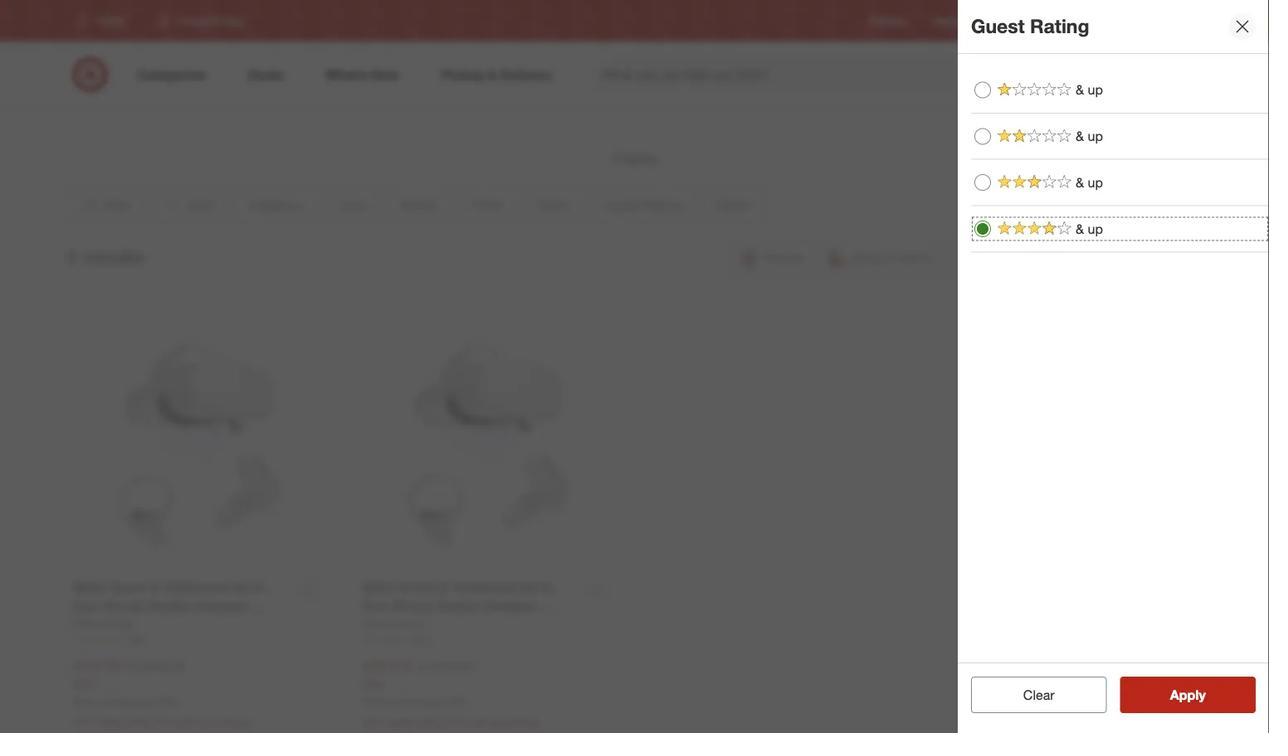 Task type: vqa. For each thing, say whether or not it's contained in the screenshot.
$299.99 in $249.99 reg $299.99 Sale When purchased online
yes



Task type: describe. For each thing, give the bounding box(es) containing it.
search button
[[994, 56, 1034, 96]]

564
[[413, 633, 430, 646]]

2 results
[[67, 245, 144, 268]]

1 up from the top
[[1088, 82, 1103, 98]]

circle
[[1103, 14, 1129, 27]]

search
[[994, 68, 1034, 84]]

ad
[[968, 14, 980, 27]]

clear button
[[971, 677, 1107, 714]]

2 & up from the top
[[1076, 128, 1103, 144]]

items
[[624, 151, 656, 167]]

1569
[[125, 633, 147, 646]]

online for $299.99
[[441, 697, 467, 709]]

weekly ad
[[933, 14, 980, 27]]

purchased for $249.99
[[102, 697, 149, 709]]

$299.99 inside the $299.99 reg $349.99 sale when purchased online
[[362, 658, 409, 674]]

redcard link
[[1007, 14, 1046, 28]]

$299.99 inside the $249.99 reg $299.99 sale when purchased online
[[144, 659, 185, 674]]

1569 link
[[73, 633, 329, 647]]

14
[[1183, 59, 1192, 69]]

online for $249.99
[[152, 697, 178, 709]]

2 for 2 results
[[67, 245, 77, 268]]

1 & up from the top
[[1076, 82, 1103, 98]]

target circle
[[1073, 14, 1129, 27]]

apply button
[[1120, 677, 1256, 714]]

guest
[[971, 15, 1025, 38]]

3 & from the top
[[1076, 174, 1084, 191]]

sale for $299.99
[[362, 677, 385, 691]]

reg for $249.99
[[123, 659, 140, 674]]

purchased for $299.99
[[391, 697, 438, 709]]

What can we help you find? suggestions appear below search field
[[592, 56, 1006, 93]]

results
[[83, 245, 144, 268]]



Task type: locate. For each thing, give the bounding box(es) containing it.
clear
[[1023, 687, 1055, 703]]

0 vertical spatial & up radio
[[974, 82, 991, 98]]

& up radio
[[974, 82, 991, 98], [974, 128, 991, 145], [974, 174, 991, 191]]

2 & from the top
[[1076, 128, 1084, 144]]

& up
[[1076, 82, 1103, 98], [1076, 128, 1103, 144], [1076, 174, 1103, 191], [1076, 221, 1103, 237]]

$249.99 reg $299.99 sale when purchased online
[[73, 658, 185, 709]]

2 reg from the left
[[412, 659, 429, 674]]

1 horizontal spatial sale
[[362, 677, 385, 691]]

2 for 2 items
[[613, 151, 620, 167]]

online down 1569 link
[[152, 697, 178, 709]]

0 horizontal spatial sale
[[73, 677, 96, 691]]

registry
[[870, 14, 906, 27]]

sale inside the $249.99 reg $299.99 sale when purchased online
[[73, 677, 96, 691]]

when for $299.99
[[362, 697, 388, 709]]

rating
[[1030, 15, 1089, 38]]

1 vertical spatial & up radio
[[974, 128, 991, 145]]

purchased down '$349.99'
[[391, 697, 438, 709]]

guest rating dialog
[[958, 0, 1269, 734]]

purchased inside the $299.99 reg $349.99 sale when purchased online
[[391, 697, 438, 709]]

reg for $299.99
[[412, 659, 429, 674]]

sale inside the $299.99 reg $349.99 sale when purchased online
[[362, 677, 385, 691]]

1 & up radio from the top
[[974, 82, 991, 98]]

564 link
[[362, 633, 618, 647]]

1 horizontal spatial $299.99
[[362, 658, 409, 674]]

0 horizontal spatial purchased
[[102, 697, 149, 709]]

3 up from the top
[[1088, 174, 1103, 191]]

&
[[1076, 82, 1084, 98], [1076, 128, 1084, 144], [1076, 174, 1084, 191], [1076, 221, 1084, 237]]

online
[[152, 697, 178, 709], [441, 697, 467, 709]]

online down '$349.99'
[[441, 697, 467, 709]]

1 sale from the left
[[73, 677, 96, 691]]

0 horizontal spatial $299.99
[[144, 659, 185, 674]]

2 items
[[613, 151, 656, 167]]

1 horizontal spatial reg
[[412, 659, 429, 674]]

target circle link
[[1073, 14, 1129, 28]]

0 horizontal spatial reg
[[123, 659, 140, 674]]

2 & up radio from the top
[[974, 128, 991, 145]]

0 horizontal spatial when
[[73, 697, 99, 709]]

target
[[1073, 14, 1100, 27]]

when inside the $299.99 reg $349.99 sale when purchased online
[[362, 697, 388, 709]]

2 purchased from the left
[[391, 697, 438, 709]]

1 reg from the left
[[123, 659, 140, 674]]

$299.99 down 1569
[[144, 659, 185, 674]]

reg inside the $299.99 reg $349.99 sale when purchased online
[[412, 659, 429, 674]]

0 horizontal spatial 2
[[67, 245, 77, 268]]

sale
[[73, 677, 96, 691], [362, 677, 385, 691]]

$349.99
[[432, 659, 474, 674]]

2 online from the left
[[441, 697, 467, 709]]

reg
[[123, 659, 140, 674], [412, 659, 429, 674]]

0 horizontal spatial online
[[152, 697, 178, 709]]

4 & up from the top
[[1076, 221, 1103, 237]]

guest rating
[[971, 15, 1089, 38]]

redcard
[[1007, 14, 1046, 27]]

weekly
[[933, 14, 965, 27]]

1 online from the left
[[152, 697, 178, 709]]

1 horizontal spatial online
[[441, 697, 467, 709]]

$299.99 reg $349.99 sale when purchased online
[[362, 658, 474, 709]]

online inside the $249.99 reg $299.99 sale when purchased online
[[152, 697, 178, 709]]

4 & from the top
[[1076, 221, 1084, 237]]

1 horizontal spatial 2
[[613, 151, 620, 167]]

reg down '564'
[[412, 659, 429, 674]]

14 link
[[1162, 56, 1199, 93]]

registry link
[[870, 14, 906, 28]]

reg down 1569
[[123, 659, 140, 674]]

2 when from the left
[[362, 697, 388, 709]]

2 vertical spatial & up radio
[[974, 174, 991, 191]]

2 left results
[[67, 245, 77, 268]]

up
[[1088, 82, 1103, 98], [1088, 128, 1103, 144], [1088, 174, 1103, 191], [1088, 221, 1103, 237]]

2 up from the top
[[1088, 128, 1103, 144]]

purchased
[[102, 697, 149, 709], [391, 697, 438, 709]]

purchased down $249.99
[[102, 697, 149, 709]]

apply
[[1170, 687, 1206, 703]]

sale for $249.99
[[73, 677, 96, 691]]

& up radio
[[974, 221, 991, 237]]

1 when from the left
[[73, 697, 99, 709]]

$299.99
[[362, 658, 409, 674], [144, 659, 185, 674]]

$299.99 left '$349.99'
[[362, 658, 409, 674]]

2 sale from the left
[[362, 677, 385, 691]]

when for $249.99
[[73, 697, 99, 709]]

3 & up from the top
[[1076, 174, 1103, 191]]

when inside the $249.99 reg $299.99 sale when purchased online
[[73, 697, 99, 709]]

weekly ad link
[[933, 14, 980, 28]]

1 & from the top
[[1076, 82, 1084, 98]]

3 & up radio from the top
[[974, 174, 991, 191]]

$249.99
[[73, 658, 120, 674]]

1 horizontal spatial when
[[362, 697, 388, 709]]

1 purchased from the left
[[102, 697, 149, 709]]

online inside the $299.99 reg $349.99 sale when purchased online
[[441, 697, 467, 709]]

purchased inside the $249.99 reg $299.99 sale when purchased online
[[102, 697, 149, 709]]

1 vertical spatial 2
[[67, 245, 77, 268]]

reg inside the $249.99 reg $299.99 sale when purchased online
[[123, 659, 140, 674]]

2 left items
[[613, 151, 620, 167]]

4 up from the top
[[1088, 221, 1103, 237]]

0 vertical spatial 2
[[613, 151, 620, 167]]

2
[[613, 151, 620, 167], [67, 245, 77, 268]]

when
[[73, 697, 99, 709], [362, 697, 388, 709]]

1 horizontal spatial purchased
[[391, 697, 438, 709]]



